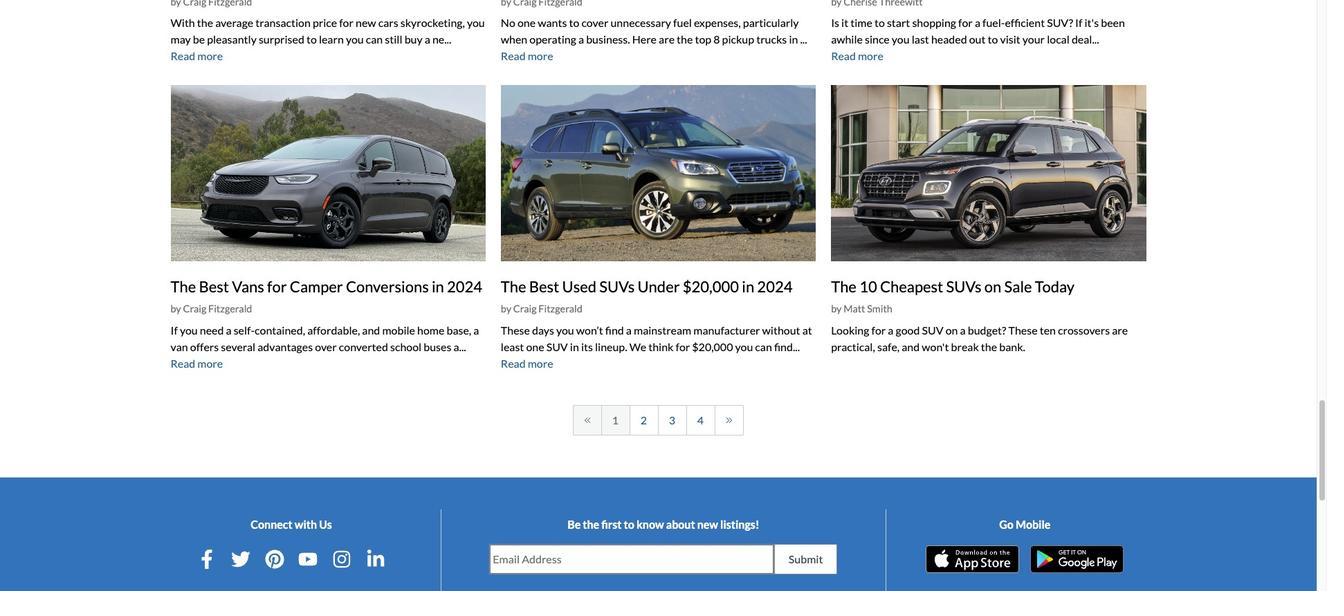 Task type: locate. For each thing, give the bounding box(es) containing it.
find
[[606, 324, 624, 337]]

best left used
[[529, 277, 560, 296]]

0 horizontal spatial 2024
[[447, 277, 483, 296]]

mobile
[[1016, 518, 1051, 531]]

1 vertical spatial can
[[756, 340, 772, 353]]

a down cover
[[579, 33, 584, 46]]

you right 'days'
[[557, 324, 574, 337]]

and up converted
[[362, 324, 380, 337]]

to for is
[[875, 16, 885, 29]]

read inside if you need a self-contained, affordable, and mobile home base, a van offers several advantages over converted school buses a... read more
[[171, 357, 195, 370]]

1 horizontal spatial fitzgerald
[[539, 303, 583, 315]]

0 horizontal spatial if
[[171, 324, 178, 337]]

linkedin image
[[366, 550, 386, 569]]

read more link down awhile
[[832, 49, 884, 62]]

in inside these days you won't find a mainstream manufacturer without at least one suv in its lineup. we think for $20,000 you can find... read more
[[570, 340, 579, 353]]

3 link
[[658, 405, 687, 436]]

suv up won't
[[922, 324, 944, 337]]

2 2024 from the left
[[758, 277, 793, 296]]

by for the 10 cheapest suvs on sale today
[[832, 303, 842, 315]]

are right crossovers
[[1113, 324, 1129, 337]]

expenses,
[[694, 16, 741, 29]]

to right first in the left of the page
[[624, 518, 635, 531]]

in
[[789, 33, 798, 46], [432, 277, 444, 296], [742, 277, 755, 296], [570, 340, 579, 353]]

the 10 cheapest suvs on sale today image
[[832, 85, 1147, 261]]

read inside is it time to start shopping for a fuel-efficient suv? if it's been awhile since you last headed out to visit your local deal... read more
[[832, 49, 856, 62]]

more down 'days'
[[528, 357, 553, 370]]

best for vans
[[199, 277, 229, 296]]

0 horizontal spatial these
[[501, 324, 530, 337]]

to left cover
[[569, 16, 580, 29]]

2 craig from the left
[[514, 303, 537, 315]]

0 horizontal spatial are
[[659, 33, 675, 46]]

1 vertical spatial and
[[902, 340, 920, 353]]

4
[[698, 414, 704, 427]]

connect
[[251, 518, 293, 531]]

more down "offers"
[[198, 357, 223, 370]]

1 vertical spatial new
[[698, 518, 719, 531]]

fitzgerald up self-
[[208, 303, 252, 315]]

1 horizontal spatial new
[[698, 518, 719, 531]]

mainstream
[[634, 324, 692, 337]]

1 horizontal spatial these
[[1009, 324, 1038, 337]]

more down be
[[198, 49, 223, 62]]

craig
[[183, 303, 206, 315], [514, 303, 537, 315]]

the best used suvs under $20,000 in 2024 image
[[501, 85, 816, 261]]

the down budget?
[[982, 340, 998, 353]]

operating
[[530, 33, 577, 46]]

mobile
[[382, 324, 415, 337]]

read more link for with the average transaction price for new cars skyrocketing, you may be pleasantly surprised to learn you can still buy a ne... read more
[[171, 49, 223, 62]]

1 the from the left
[[171, 277, 196, 296]]

and inside looking for a good suv on a budget? these ten crossovers are practical, safe, and won't break the bank.
[[902, 340, 920, 353]]

3 by from the left
[[832, 303, 842, 315]]

read more link down be
[[171, 49, 223, 62]]

3
[[669, 414, 676, 427]]

0 horizontal spatial by
[[171, 303, 181, 315]]

1 horizontal spatial 2024
[[758, 277, 793, 296]]

angle double right image
[[726, 415, 733, 426]]

0 vertical spatial one
[[518, 16, 536, 29]]

by for the best used suvs under $20,000 in 2024
[[501, 303, 512, 315]]

0 horizontal spatial by craig fitzgerald
[[171, 303, 252, 315]]

2 best from the left
[[529, 277, 560, 296]]

can
[[366, 33, 383, 46], [756, 340, 772, 353]]

read inside no one wants to cover unnecessary fuel expenses, particularly when operating a business. here are the top 8 pickup trucks in ... read more
[[501, 49, 526, 62]]

by up van
[[171, 303, 181, 315]]

by craig fitzgerald for used
[[501, 303, 583, 315]]

for right the think
[[676, 340, 690, 353]]

these up least
[[501, 324, 530, 337]]

you down "start"
[[892, 33, 910, 46]]

1 horizontal spatial best
[[529, 277, 560, 296]]

us
[[319, 518, 332, 531]]

1 vertical spatial are
[[1113, 324, 1129, 337]]

0 horizontal spatial on
[[946, 324, 958, 337]]

read more link for is it time to start shopping for a fuel-efficient suv? if it's been awhile since you last headed out to visit your local deal... read more
[[832, 49, 884, 62]]

if left it's
[[1076, 16, 1083, 29]]

you inside is it time to start shopping for a fuel-efficient suv? if it's been awhile since you last headed out to visit your local deal... read more
[[892, 33, 910, 46]]

1 horizontal spatial suvs
[[947, 277, 982, 296]]

are right 'here'
[[659, 33, 675, 46]]

fitzgerald up 'days'
[[539, 303, 583, 315]]

craig up 'need'
[[183, 303, 206, 315]]

in left its
[[570, 340, 579, 353]]

$20,000 down manufacturer
[[692, 340, 733, 353]]

2 the from the left
[[501, 277, 527, 296]]

2 these from the left
[[1009, 324, 1038, 337]]

for up out
[[959, 16, 973, 29]]

2 by from the left
[[501, 303, 512, 315]]

download on the app store image
[[926, 546, 1020, 574]]

1 vertical spatial one
[[526, 340, 545, 353]]

visit
[[1001, 33, 1021, 46]]

0 horizontal spatial new
[[356, 16, 376, 29]]

2 fitzgerald from the left
[[539, 303, 583, 315]]

2024 up without
[[758, 277, 793, 296]]

if up van
[[171, 324, 178, 337]]

by craig fitzgerald up 'need'
[[171, 303, 252, 315]]

one down 'days'
[[526, 340, 545, 353]]

Email Address email field
[[490, 545, 774, 574]]

the 10 cheapest suvs on sale today
[[832, 277, 1075, 296]]

the best vans for camper conversions in 2024 image
[[171, 85, 486, 261]]

for up "safe," at the bottom of the page
[[872, 324, 886, 337]]

safe,
[[878, 340, 900, 353]]

suvs up budget?
[[947, 277, 982, 296]]

to for no
[[569, 16, 580, 29]]

read down van
[[171, 357, 195, 370]]

business.
[[586, 33, 630, 46]]

these inside looking for a good suv on a budget? these ten crossovers are practical, safe, and won't break the bank.
[[1009, 324, 1038, 337]]

suvs right used
[[600, 277, 635, 296]]

2024
[[447, 277, 483, 296], [758, 277, 793, 296]]

1 horizontal spatial by
[[501, 303, 512, 315]]

since
[[865, 33, 890, 46]]

1 horizontal spatial suv
[[922, 324, 944, 337]]

read inside with the average transaction price for new cars skyrocketing, you may be pleasantly surprised to learn you can still buy a ne... read more
[[171, 49, 195, 62]]

can left the still
[[366, 33, 383, 46]]

to left learn
[[307, 33, 317, 46]]

offers
[[190, 340, 219, 353]]

the right the be
[[583, 518, 600, 531]]

read down least
[[501, 357, 526, 370]]

1 these from the left
[[501, 324, 530, 337]]

1 horizontal spatial craig
[[514, 303, 537, 315]]

practical,
[[832, 340, 876, 353]]

0 horizontal spatial best
[[199, 277, 229, 296]]

by matt smith
[[832, 303, 893, 315]]

a
[[975, 16, 981, 29], [425, 33, 431, 46], [579, 33, 584, 46], [226, 324, 232, 337], [474, 324, 479, 337], [626, 324, 632, 337], [888, 324, 894, 337], [961, 324, 966, 337]]

good
[[896, 324, 920, 337]]

read more link down least
[[501, 357, 553, 370]]

youtube image
[[299, 550, 318, 569]]

more inside with the average transaction price for new cars skyrocketing, you may be pleasantly surprised to learn you can still buy a ne... read more
[[198, 49, 223, 62]]

by
[[171, 303, 181, 315], [501, 303, 512, 315], [832, 303, 842, 315]]

can inside these days you won't find a mainstream manufacturer without at least one suv in its lineup. we think for $20,000 you can find... read more
[[756, 340, 772, 353]]

1 horizontal spatial if
[[1076, 16, 1083, 29]]

more down operating
[[528, 49, 553, 62]]

at
[[803, 324, 813, 337]]

get it on google play image
[[1031, 546, 1124, 574]]

angle double left image
[[584, 415, 591, 426]]

2 horizontal spatial by
[[832, 303, 842, 315]]

in inside no one wants to cover unnecessary fuel expenses, particularly when operating a business. here are the top 8 pickup trucks in ... read more
[[789, 33, 798, 46]]

1 vertical spatial suv
[[547, 340, 568, 353]]

1 best from the left
[[199, 277, 229, 296]]

craig up 'days'
[[514, 303, 537, 315]]

with
[[295, 518, 317, 531]]

awhile
[[832, 33, 863, 46]]

matt
[[844, 303, 866, 315]]

one inside these days you won't find a mainstream manufacturer without at least one suv in its lineup. we think for $20,000 you can find... read more
[[526, 340, 545, 353]]

are
[[659, 33, 675, 46], [1113, 324, 1129, 337]]

for right price
[[339, 16, 354, 29]]

2 link
[[630, 405, 659, 436]]

one right no
[[518, 16, 536, 29]]

about
[[666, 518, 695, 531]]

the best used suvs under $20,000 in 2024
[[501, 277, 793, 296]]

local
[[1047, 33, 1070, 46]]

$20,000 up manufacturer
[[683, 277, 739, 296]]

average
[[215, 16, 254, 29]]

3 the from the left
[[832, 277, 857, 296]]

advantages
[[258, 340, 313, 353]]

to up since
[[875, 16, 885, 29]]

new right about
[[698, 518, 719, 531]]

one
[[518, 16, 536, 29], [526, 340, 545, 353]]

2 by craig fitzgerald from the left
[[501, 303, 583, 315]]

read down the may
[[171, 49, 195, 62]]

sale
[[1005, 277, 1033, 296]]

0 horizontal spatial the
[[171, 277, 196, 296]]

1 horizontal spatial by craig fitzgerald
[[501, 303, 583, 315]]

the for the 10 cheapest suvs on sale today
[[832, 277, 857, 296]]

craig for the best vans for camper conversions in 2024
[[183, 303, 206, 315]]

0 horizontal spatial and
[[362, 324, 380, 337]]

unnecessary
[[611, 16, 672, 29]]

the up van
[[171, 277, 196, 296]]

more down since
[[858, 49, 884, 62]]

transaction
[[256, 16, 311, 29]]

1 by from the left
[[171, 303, 181, 315]]

0 horizontal spatial craig
[[183, 303, 206, 315]]

1 horizontal spatial are
[[1113, 324, 1129, 337]]

and down the "good"
[[902, 340, 920, 353]]

suv down 'days'
[[547, 340, 568, 353]]

be the first to know about new listings!
[[568, 518, 760, 531]]

these up bank.
[[1009, 324, 1038, 337]]

the left 10 in the right of the page
[[832, 277, 857, 296]]

crossovers
[[1058, 324, 1110, 337]]

if
[[1076, 16, 1083, 29], [171, 324, 178, 337]]

0 vertical spatial can
[[366, 33, 383, 46]]

for inside is it time to start shopping for a fuel-efficient suv? if it's been awhile since you last headed out to visit your local deal... read more
[[959, 16, 973, 29]]

first
[[602, 518, 622, 531]]

more inside is it time to start shopping for a fuel-efficient suv? if it's been awhile since you last headed out to visit your local deal... read more
[[858, 49, 884, 62]]

can left find...
[[756, 340, 772, 353]]

1 suvs from the left
[[600, 277, 635, 296]]

4 link
[[686, 405, 715, 436]]

1 fitzgerald from the left
[[208, 303, 252, 315]]

1 vertical spatial on
[[946, 324, 958, 337]]

fuel
[[674, 16, 692, 29]]

0 vertical spatial new
[[356, 16, 376, 29]]

1 vertical spatial if
[[171, 324, 178, 337]]

0 vertical spatial suv
[[922, 324, 944, 337]]

read more link down "when"
[[501, 49, 553, 62]]

on up "break"
[[946, 324, 958, 337]]

2 suvs from the left
[[947, 277, 982, 296]]

submit
[[789, 553, 823, 566]]

1 vertical spatial $20,000
[[692, 340, 733, 353]]

1 horizontal spatial and
[[902, 340, 920, 353]]

the inside looking for a good suv on a budget? these ten crossovers are practical, safe, and won't break the bank.
[[982, 340, 998, 353]]

read down awhile
[[832, 49, 856, 62]]

it
[[842, 16, 849, 29]]

to inside with the average transaction price for new cars skyrocketing, you may be pleasantly surprised to learn you can still buy a ne... read more
[[307, 33, 317, 46]]

0 vertical spatial and
[[362, 324, 380, 337]]

for right vans
[[267, 277, 287, 296]]

1 horizontal spatial on
[[985, 277, 1002, 296]]

1 craig from the left
[[183, 303, 206, 315]]

with
[[171, 16, 195, 29]]

to inside no one wants to cover unnecessary fuel expenses, particularly when operating a business. here are the top 8 pickup trucks in ... read more
[[569, 16, 580, 29]]

0 vertical spatial are
[[659, 33, 675, 46]]

over
[[315, 340, 337, 353]]

craig for the best used suvs under $20,000 in 2024
[[514, 303, 537, 315]]

pickup
[[722, 33, 755, 46]]

instagram image
[[332, 550, 352, 569]]

1 2024 from the left
[[447, 277, 483, 296]]

...
[[801, 33, 808, 46]]

2024 up base,
[[447, 277, 483, 296]]

1 horizontal spatial the
[[501, 277, 527, 296]]

for
[[339, 16, 354, 29], [959, 16, 973, 29], [267, 277, 287, 296], [872, 324, 886, 337], [676, 340, 690, 353]]

price
[[313, 16, 337, 29]]

2 horizontal spatial the
[[832, 277, 857, 296]]

by craig fitzgerald up 'days'
[[501, 303, 583, 315]]

a right buy
[[425, 33, 431, 46]]

you down manufacturer
[[736, 340, 753, 353]]

by left matt
[[832, 303, 842, 315]]

contained,
[[255, 324, 305, 337]]

new inside with the average transaction price for new cars skyrocketing, you may be pleasantly surprised to learn you can still buy a ne... read more
[[356, 16, 376, 29]]

no one wants to cover unnecessary fuel expenses, particularly when operating a business. here are the top 8 pickup trucks in ... read more
[[501, 16, 808, 62]]

suv?
[[1048, 16, 1074, 29]]

the best used suvs under $20,000 in 2024 link
[[501, 277, 793, 296]]

read more link down "offers"
[[171, 357, 223, 370]]

in up manufacturer
[[742, 277, 755, 296]]

the
[[197, 16, 213, 29], [677, 33, 693, 46], [982, 340, 998, 353], [583, 518, 600, 531]]

cheapest
[[880, 277, 944, 296]]

you left no
[[467, 16, 485, 29]]

0 horizontal spatial suv
[[547, 340, 568, 353]]

a left fuel-
[[975, 16, 981, 29]]

shopping
[[913, 16, 957, 29]]

listings!
[[721, 518, 760, 531]]

0 vertical spatial if
[[1076, 16, 1083, 29]]

$20,000 inside these days you won't find a mainstream manufacturer without at least one suv in its lineup. we think for $20,000 you can find... read more
[[692, 340, 733, 353]]

the up least
[[501, 277, 527, 296]]

1 by craig fitzgerald from the left
[[171, 303, 252, 315]]

1 horizontal spatial can
[[756, 340, 772, 353]]

if inside is it time to start shopping for a fuel-efficient suv? if it's been awhile since you last headed out to visit your local deal... read more
[[1076, 16, 1083, 29]]

0 horizontal spatial suvs
[[600, 277, 635, 296]]

the down fuel
[[677, 33, 693, 46]]

0 horizontal spatial fitzgerald
[[208, 303, 252, 315]]

0 horizontal spatial can
[[366, 33, 383, 46]]

read more link
[[171, 49, 223, 62], [501, 49, 553, 62], [832, 49, 884, 62], [171, 357, 223, 370], [501, 357, 553, 370]]

top
[[695, 33, 712, 46]]

a inside no one wants to cover unnecessary fuel expenses, particularly when operating a business. here are the top 8 pickup trucks in ... read more
[[579, 33, 584, 46]]

deal...
[[1072, 33, 1100, 46]]

best left vans
[[199, 277, 229, 296]]

by up least
[[501, 303, 512, 315]]

read down "when"
[[501, 49, 526, 62]]

several
[[221, 340, 256, 353]]

new left cars
[[356, 16, 376, 29]]

the up be
[[197, 16, 213, 29]]

0 vertical spatial on
[[985, 277, 1002, 296]]

on left sale
[[985, 277, 1002, 296]]

you up van
[[180, 324, 198, 337]]

on inside looking for a good suv on a budget? these ten crossovers are practical, safe, and won't break the bank.
[[946, 324, 958, 337]]

more inside no one wants to cover unnecessary fuel expenses, particularly when operating a business. here are the top 8 pickup trucks in ... read more
[[528, 49, 553, 62]]

a right find
[[626, 324, 632, 337]]

in left "..."
[[789, 33, 798, 46]]

fitzgerald
[[208, 303, 252, 315], [539, 303, 583, 315]]



Task type: vqa. For each thing, say whether or not it's contained in the screenshot.
Any
no



Task type: describe. For each thing, give the bounding box(es) containing it.
efficient
[[1005, 16, 1045, 29]]

its
[[581, 340, 593, 353]]

think
[[649, 340, 674, 353]]

a inside is it time to start shopping for a fuel-efficient suv? if it's been awhile since you last headed out to visit your local deal... read more
[[975, 16, 981, 29]]

days
[[532, 324, 554, 337]]

are inside looking for a good suv on a budget? these ten crossovers are practical, safe, and won't break the bank.
[[1113, 324, 1129, 337]]

with the average transaction price for new cars skyrocketing, you may be pleasantly surprised to learn you can still buy a ne... read more
[[171, 16, 485, 62]]

under
[[638, 277, 680, 296]]

still
[[385, 33, 403, 46]]

need
[[200, 324, 224, 337]]

twitter image
[[231, 550, 251, 569]]

a...
[[454, 340, 466, 353]]

can inside with the average transaction price for new cars skyrocketing, you may be pleasantly surprised to learn you can still buy a ne... read more
[[366, 33, 383, 46]]

you right learn
[[346, 33, 364, 46]]

you inside if you need a self-contained, affordable, and mobile home base, a van offers several advantages over converted school buses a... read more
[[180, 324, 198, 337]]

time
[[851, 16, 873, 29]]

camper
[[290, 277, 343, 296]]

be
[[568, 518, 581, 531]]

your
[[1023, 33, 1045, 46]]

budget?
[[968, 324, 1007, 337]]

school
[[390, 340, 422, 353]]

break
[[952, 340, 979, 353]]

and inside if you need a self-contained, affordable, and mobile home base, a van offers several advantages over converted school buses a... read more
[[362, 324, 380, 337]]

won't
[[577, 324, 603, 337]]

submit button
[[775, 545, 838, 575]]

buses
[[424, 340, 452, 353]]

particularly
[[743, 16, 799, 29]]

fitzgerald for vans
[[208, 303, 252, 315]]

for inside looking for a good suv on a budget? these ten crossovers are practical, safe, and won't break the bank.
[[872, 324, 886, 337]]

manufacturer
[[694, 324, 760, 337]]

converted
[[339, 340, 388, 353]]

base,
[[447, 324, 472, 337]]

for inside these days you won't find a mainstream manufacturer without at least one suv in its lineup. we think for $20,000 you can find... read more
[[676, 340, 690, 353]]

here
[[632, 33, 657, 46]]

find...
[[775, 340, 800, 353]]

read more link for if you need a self-contained, affordable, and mobile home base, a van offers several advantages over converted school buses a... read more
[[171, 357, 223, 370]]

if you need a self-contained, affordable, and mobile home base, a van offers several advantages over converted school buses a... read more
[[171, 324, 479, 370]]

suvs for on
[[947, 277, 982, 296]]

we
[[630, 340, 647, 353]]

won't
[[922, 340, 949, 353]]

a right base,
[[474, 324, 479, 337]]

when
[[501, 33, 528, 46]]

start
[[887, 16, 911, 29]]

for inside with the average transaction price for new cars skyrocketing, you may be pleasantly surprised to learn you can still buy a ne... read more
[[339, 16, 354, 29]]

one inside no one wants to cover unnecessary fuel expenses, particularly when operating a business. here are the top 8 pickup trucks in ... read more
[[518, 16, 536, 29]]

connect with us
[[251, 518, 332, 531]]

out
[[970, 33, 986, 46]]

a up "break"
[[961, 324, 966, 337]]

new for cars
[[356, 16, 376, 29]]

affordable,
[[307, 324, 360, 337]]

are inside no one wants to cover unnecessary fuel expenses, particularly when operating a business. here are the top 8 pickup trucks in ... read more
[[659, 33, 675, 46]]

least
[[501, 340, 524, 353]]

today
[[1035, 277, 1075, 296]]

is
[[832, 16, 840, 29]]

a left self-
[[226, 324, 232, 337]]

the 10 cheapest suvs on sale today link
[[832, 277, 1075, 296]]

pinterest image
[[265, 550, 284, 569]]

bank.
[[1000, 340, 1026, 353]]

to for be
[[624, 518, 635, 531]]

a inside these days you won't find a mainstream manufacturer without at least one suv in its lineup. we think for $20,000 you can find... read more
[[626, 324, 632, 337]]

by craig fitzgerald for vans
[[171, 303, 252, 315]]

cover
[[582, 16, 609, 29]]

suvs for under
[[600, 277, 635, 296]]

cars
[[378, 16, 399, 29]]

wants
[[538, 16, 567, 29]]

go
[[1000, 518, 1014, 531]]

van
[[171, 340, 188, 353]]

looking
[[832, 324, 870, 337]]

last
[[912, 33, 930, 46]]

by for the best vans for camper conversions in 2024
[[171, 303, 181, 315]]

be
[[193, 33, 205, 46]]

without
[[763, 324, 801, 337]]

these inside these days you won't find a mainstream manufacturer without at least one suv in its lineup. we think for $20,000 you can find... read more
[[501, 324, 530, 337]]

no
[[501, 16, 516, 29]]

new for listings!
[[698, 518, 719, 531]]

pleasantly
[[207, 33, 257, 46]]

the best vans for camper conversions in 2024 link
[[171, 277, 483, 296]]

read more link for these days you won't find a mainstream manufacturer without at least one suv in its lineup. we think for $20,000 you can find... read more
[[501, 357, 553, 370]]

the for the best vans for camper conversions in 2024
[[171, 277, 196, 296]]

headed
[[932, 33, 967, 46]]

smith
[[868, 303, 893, 315]]

ten
[[1040, 324, 1056, 337]]

in up home
[[432, 277, 444, 296]]

the inside with the average transaction price for new cars skyrocketing, you may be pleasantly surprised to learn you can still buy a ne... read more
[[197, 16, 213, 29]]

skyrocketing,
[[401, 16, 465, 29]]

conversions
[[346, 277, 429, 296]]

8
[[714, 33, 720, 46]]

trucks
[[757, 33, 787, 46]]

a up "safe," at the bottom of the page
[[888, 324, 894, 337]]

suv inside these days you won't find a mainstream manufacturer without at least one suv in its lineup. we think for $20,000 you can find... read more
[[547, 340, 568, 353]]

0 vertical spatial $20,000
[[683, 277, 739, 296]]

more inside if you need a self-contained, affordable, and mobile home base, a van offers several advantages over converted school buses a... read more
[[198, 357, 223, 370]]

home
[[417, 324, 445, 337]]

read more link for no one wants to cover unnecessary fuel expenses, particularly when operating a business. here are the top 8 pickup trucks in ... read more
[[501, 49, 553, 62]]

to right out
[[988, 33, 999, 46]]

looking for a good suv on a budget? these ten crossovers are practical, safe, and won't break the bank.
[[832, 324, 1129, 353]]

self-
[[234, 324, 255, 337]]

fitzgerald for used
[[539, 303, 583, 315]]

read inside these days you won't find a mainstream manufacturer without at least one suv in its lineup. we think for $20,000 you can find... read more
[[501, 357, 526, 370]]

suv inside looking for a good suv on a budget? these ten crossovers are practical, safe, and won't break the bank.
[[922, 324, 944, 337]]

used
[[563, 277, 597, 296]]

the for the best used suvs under $20,000 in 2024
[[501, 277, 527, 296]]

fuel-
[[983, 16, 1005, 29]]

2024 for the best used suvs under $20,000 in 2024
[[758, 277, 793, 296]]

lineup.
[[595, 340, 628, 353]]

if inside if you need a self-contained, affordable, and mobile home base, a van offers several advantages over converted school buses a... read more
[[171, 324, 178, 337]]

best for used
[[529, 277, 560, 296]]

1
[[613, 414, 619, 427]]

learn
[[319, 33, 344, 46]]

these days you won't find a mainstream manufacturer without at least one suv in its lineup. we think for $20,000 you can find... read more
[[501, 324, 813, 370]]

more inside these days you won't find a mainstream manufacturer without at least one suv in its lineup. we think for $20,000 you can find... read more
[[528, 357, 553, 370]]

10
[[860, 277, 878, 296]]

buy
[[405, 33, 423, 46]]

a inside with the average transaction price for new cars skyrocketing, you may be pleasantly surprised to learn you can still buy a ne... read more
[[425, 33, 431, 46]]

the inside no one wants to cover unnecessary fuel expenses, particularly when operating a business. here are the top 8 pickup trucks in ... read more
[[677, 33, 693, 46]]

facebook image
[[197, 550, 217, 569]]

2024 for the best vans for camper conversions in 2024
[[447, 277, 483, 296]]



